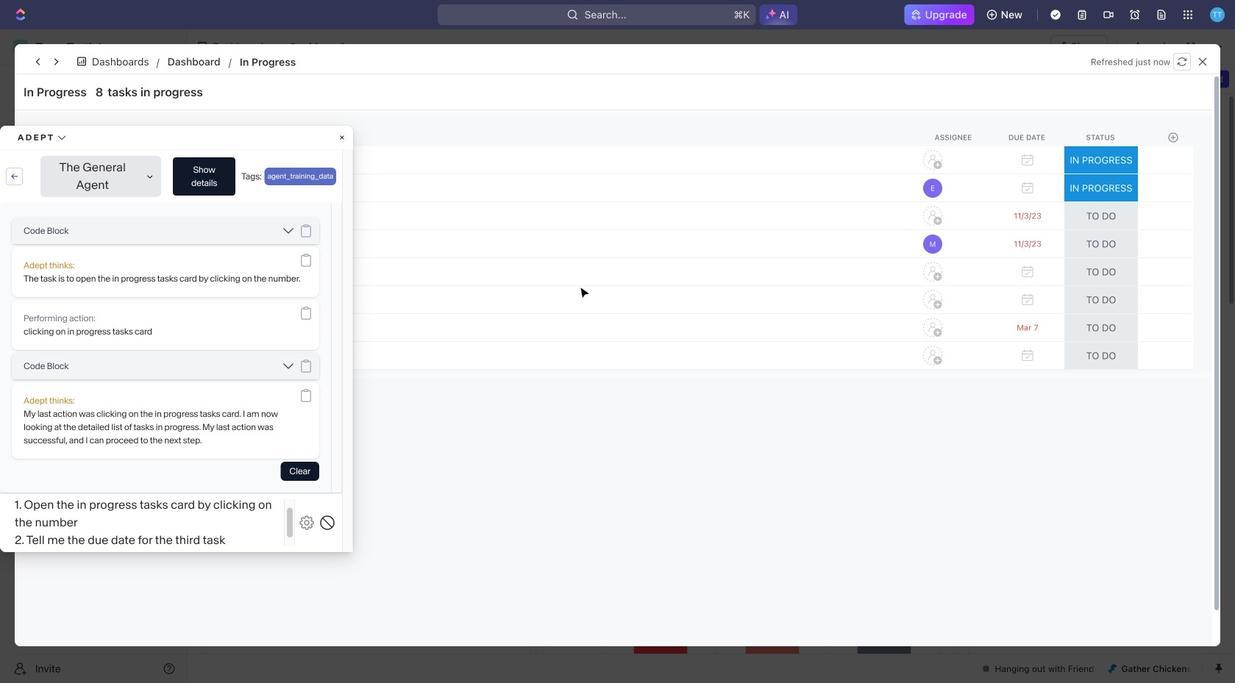 Task type: vqa. For each thing, say whether or not it's contained in the screenshot.
user group image
no



Task type: locate. For each thing, give the bounding box(es) containing it.
tree
[[6, 306, 181, 430]]

None text field
[[290, 38, 610, 56]]

sidebar navigation
[[0, 29, 188, 683]]



Task type: describe. For each thing, give the bounding box(es) containing it.
tree inside 'sidebar' navigation
[[6, 306, 181, 430]]

drumstick bite image
[[1108, 665, 1117, 674]]



